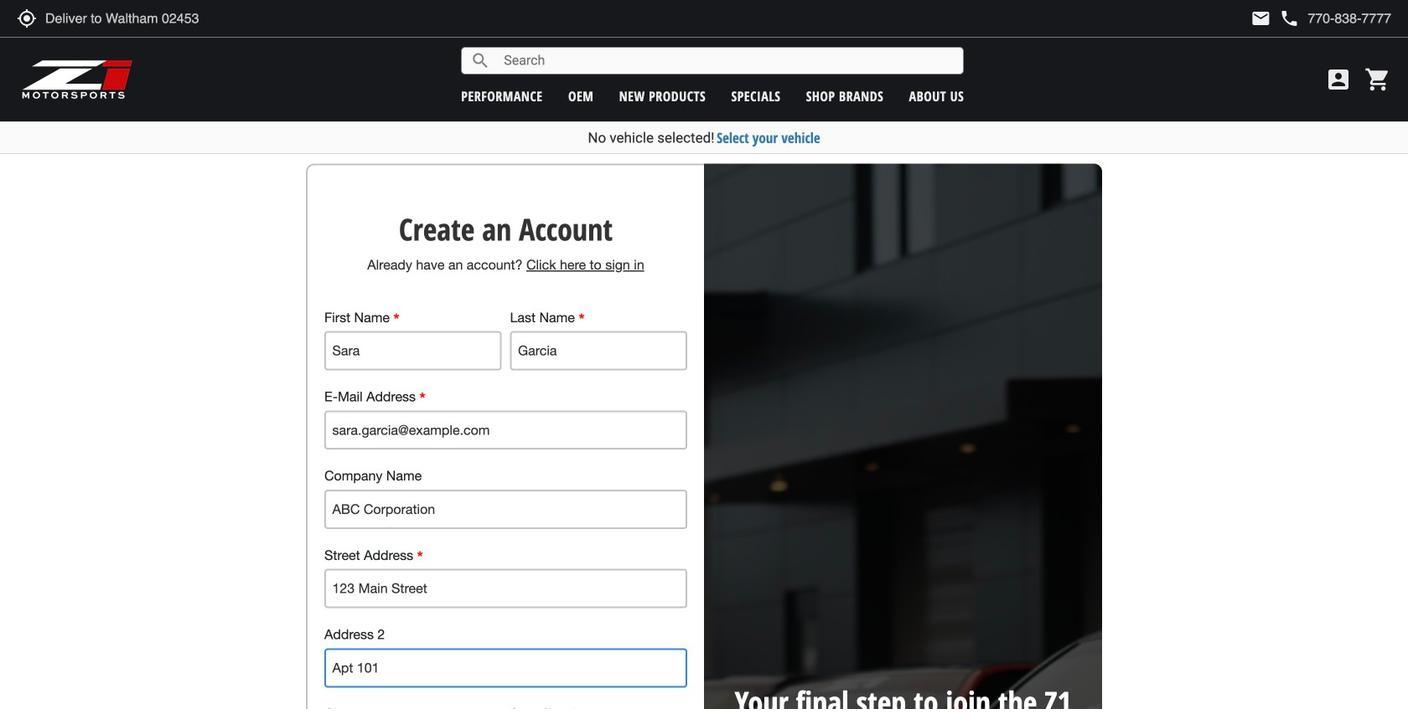 Task type: locate. For each thing, give the bounding box(es) containing it.
E-Mail Address text field
[[324, 411, 687, 450]]

Search search field
[[491, 48, 963, 74]]

z1 motorsports logo image
[[21, 59, 134, 101]]



Task type: describe. For each thing, give the bounding box(es) containing it.
Street Address text field
[[324, 570, 687, 609]]

Company Name text field
[[324, 490, 687, 530]]

Last Name text field
[[510, 332, 687, 371]]

Apartment, Suite or Bldg. text field
[[324, 649, 687, 688]]

First Name text field
[[324, 332, 502, 371]]



Task type: vqa. For each thing, say whether or not it's contained in the screenshot.
Company Name text box
yes



